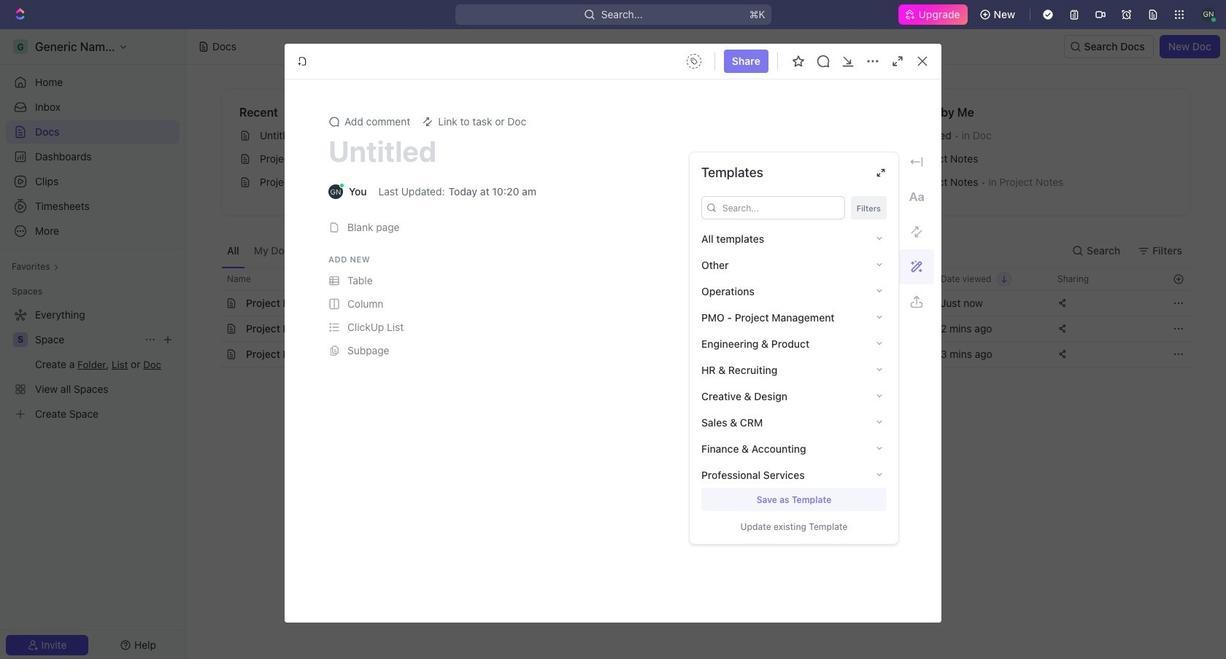 Task type: locate. For each thing, give the bounding box(es) containing it.
row
[[205, 268, 1191, 291], [205, 291, 1191, 317], [205, 316, 1191, 342], [205, 342, 1191, 368]]

cell
[[205, 291, 221, 316], [815, 291, 932, 316], [205, 317, 221, 342], [205, 342, 221, 367], [815, 342, 932, 367]]

table
[[205, 268, 1191, 368]]

column header
[[205, 268, 221, 291]]

tab list
[[221, 234, 583, 268]]

space, , element
[[13, 333, 28, 347]]

1 row from the top
[[205, 268, 1191, 291]]



Task type: describe. For each thing, give the bounding box(es) containing it.
3 row from the top
[[205, 316, 1191, 342]]

sidebar navigation
[[0, 29, 186, 660]]

Search... text field
[[723, 197, 840, 219]]

4 row from the top
[[205, 342, 1191, 368]]

2 row from the top
[[205, 291, 1191, 317]]

no favorited docs image
[[677, 122, 735, 180]]

dropdown menu image
[[682, 50, 706, 73]]



Task type: vqa. For each thing, say whether or not it's contained in the screenshot.
2nd row from the top of the page
yes



